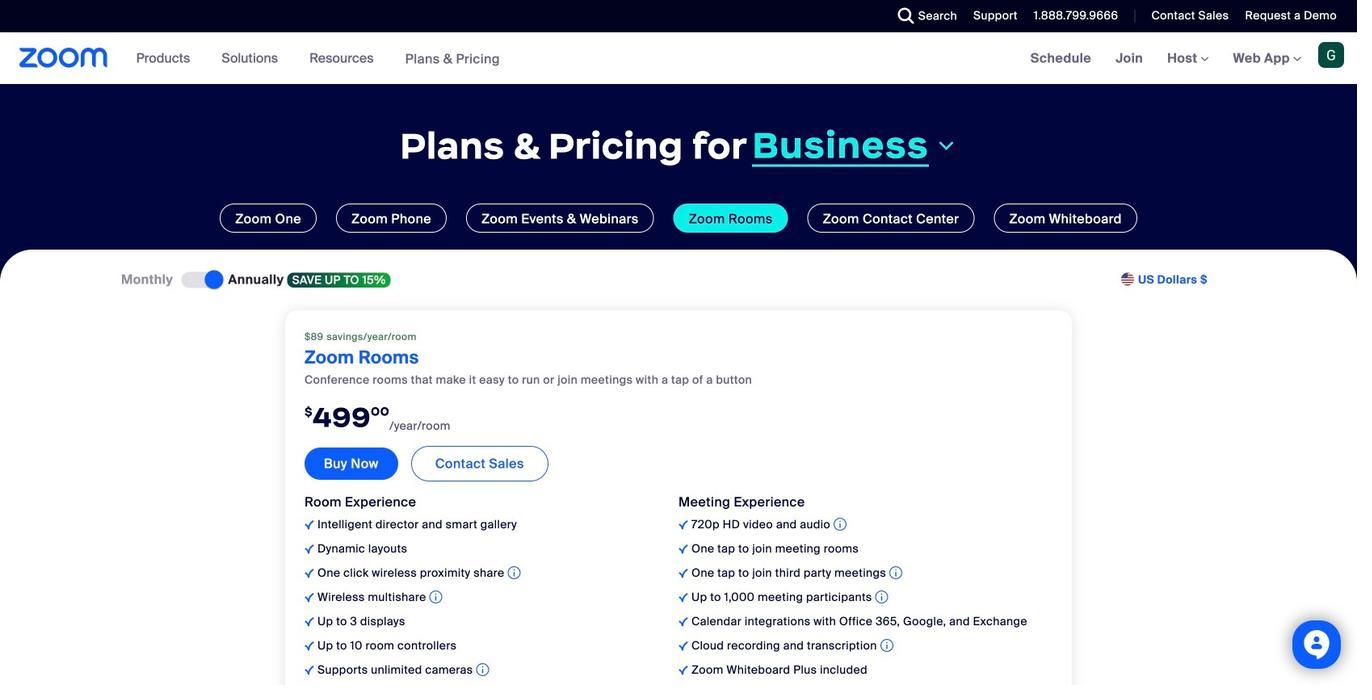 Task type: vqa. For each thing, say whether or not it's contained in the screenshot.
zoom logo
yes



Task type: describe. For each thing, give the bounding box(es) containing it.
down image
[[936, 136, 957, 156]]



Task type: locate. For each thing, give the bounding box(es) containing it.
banner
[[0, 32, 1357, 85]]

profile picture image
[[1319, 42, 1344, 68]]

zoom logo image
[[19, 48, 108, 68]]

tabs of zoom services tab list
[[24, 204, 1333, 233]]

main content
[[0, 32, 1357, 685]]

product information navigation
[[124, 32, 512, 85]]

meetings navigation
[[1019, 32, 1357, 85]]



